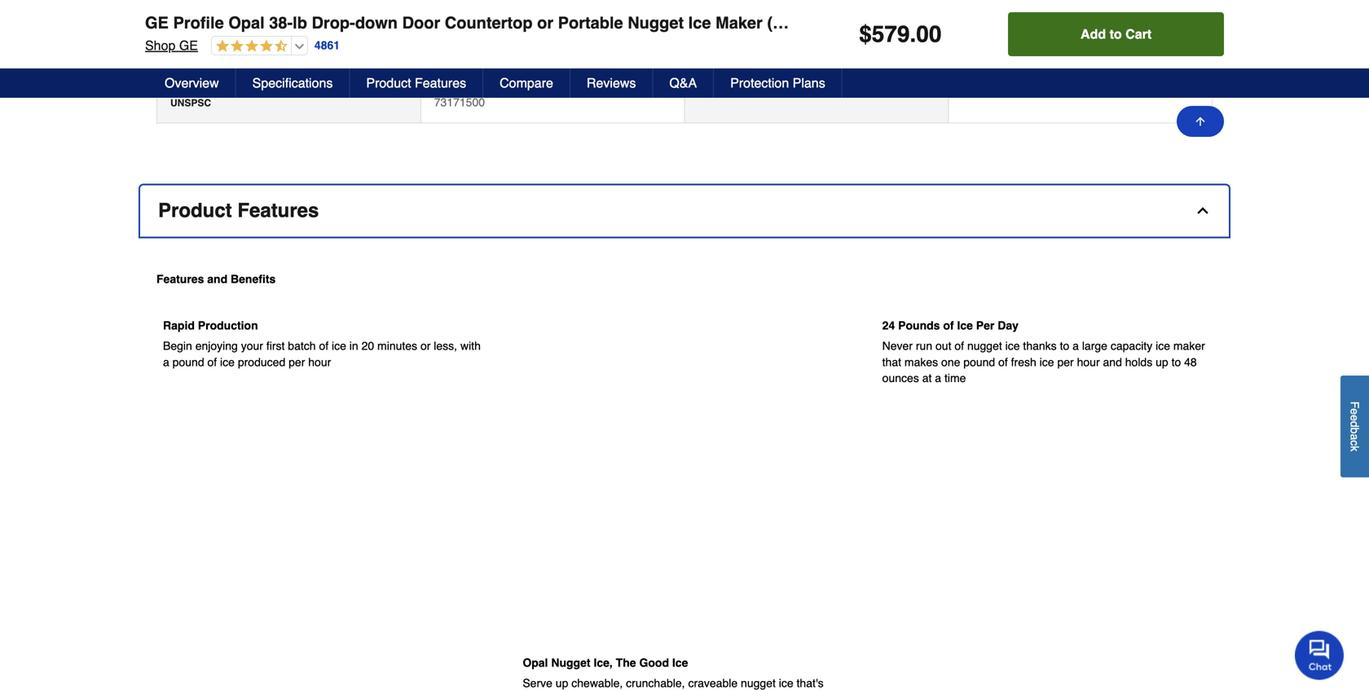 Task type: vqa. For each thing, say whether or not it's contained in the screenshot.
the middle TO
yes



Task type: locate. For each thing, give the bounding box(es) containing it.
0 horizontal spatial up
[[556, 677, 569, 690]]

at
[[923, 372, 932, 385]]

never
[[883, 340, 913, 353]]

1 vertical spatial or
[[421, 340, 431, 353]]

nugget right portable
[[628, 13, 684, 32]]

0 horizontal spatial product features
[[158, 199, 319, 222]]

plans
[[793, 75, 826, 91]]

1 vertical spatial product
[[158, 199, 232, 222]]

your
[[241, 340, 263, 353]]

or
[[537, 13, 554, 32], [421, 340, 431, 353]]

ice inside 24 pounds of ice per day never run out of nugget ice thanks to a large capacity ice maker that makes one pound of fresh ice per hour and holds up to 48 ounces at a time
[[958, 319, 973, 332]]

48
[[1185, 356, 1197, 369]]

that
[[883, 356, 902, 369]]

0 horizontal spatial nugget
[[551, 657, 591, 670]]

0 horizontal spatial per
[[289, 356, 305, 369]]

1 horizontal spatial features
[[238, 199, 319, 222]]

1 horizontal spatial product features
[[366, 75, 466, 91]]

1 per from the left
[[289, 356, 305, 369]]

nugget right craveable
[[741, 677, 776, 690]]

1 horizontal spatial ge
[[179, 38, 198, 53]]

0 horizontal spatial pound
[[173, 356, 204, 369]]

of down enjoying
[[207, 356, 217, 369]]

ice inside opal nugget ice, the good ice serve up chewable, crunchable, craveable nugget ice that's
[[673, 657, 688, 670]]

ice left the in
[[332, 340, 346, 353]]

chat invite button image
[[1296, 631, 1345, 680]]

1 vertical spatial nugget
[[551, 657, 591, 670]]

opal up serve
[[523, 657, 548, 670]]

miscellaneous
[[193, 58, 271, 71]]

1 vertical spatial and
[[1104, 356, 1123, 369]]

$ 579 . 00
[[860, 21, 942, 47]]

compare button
[[484, 68, 571, 98]]

f
[[1349, 402, 1362, 409]]

1 horizontal spatial product
[[366, 75, 411, 91]]

2 horizontal spatial features
[[415, 75, 466, 91]]

ge down profile
[[179, 38, 198, 53]]

a right the at
[[935, 372, 942, 385]]

hour down batch at left
[[308, 356, 331, 369]]

of
[[944, 319, 954, 332], [319, 340, 329, 353], [955, 340, 965, 353], [207, 356, 217, 369], [999, 356, 1008, 369]]

or left portable
[[537, 13, 554, 32]]

ice right good
[[673, 657, 688, 670]]

1 horizontal spatial nugget
[[968, 340, 1003, 353]]

1 vertical spatial features
[[238, 199, 319, 222]]

a inside f e e d b a c k button
[[1349, 434, 1362, 441]]

per right fresh
[[1058, 356, 1074, 369]]

cart
[[1126, 26, 1152, 42]]

1 vertical spatial product features
[[158, 199, 319, 222]]

features
[[415, 75, 466, 91], [238, 199, 319, 222], [157, 273, 204, 286]]

ge up shop
[[145, 13, 169, 32]]

1 vertical spatial up
[[556, 677, 569, 690]]

1 vertical spatial opal
[[523, 657, 548, 670]]

0 vertical spatial product
[[366, 75, 411, 91]]

chewable,
[[572, 677, 623, 690]]

nugget inside opal nugget ice, the good ice serve up chewable, crunchable, craveable nugget ice that's
[[551, 657, 591, 670]]

or inside rapid production begin enjoying your first batch of ice in 20 minutes or less, with a pound of ice produced per hour
[[421, 340, 431, 353]]

nugget
[[968, 340, 1003, 353], [741, 677, 776, 690]]

countertop
[[445, 13, 533, 32]]

and down large
[[1104, 356, 1123, 369]]

0 vertical spatial nugget
[[968, 340, 1003, 353]]

up right serve
[[556, 677, 569, 690]]

enjoying
[[195, 340, 238, 353]]

product features button
[[350, 68, 484, 98], [140, 185, 1230, 237]]

hour down large
[[1078, 356, 1100, 369]]

1 vertical spatial ice
[[958, 319, 973, 332]]

ice left maker
[[689, 13, 711, 32]]

features up 73171500
[[415, 75, 466, 91]]

ice
[[689, 13, 711, 32], [958, 319, 973, 332], [673, 657, 688, 670]]

of right batch at left
[[319, 340, 329, 353]]

2 per from the left
[[1058, 356, 1074, 369]]

product for topmost product features button
[[366, 75, 411, 91]]

0 vertical spatial product features
[[366, 75, 466, 91]]

hour inside rapid production begin enjoying your first batch of ice in 20 minutes or less, with a pound of ice produced per hour
[[308, 356, 331, 369]]

c
[[1349, 441, 1362, 446]]

to left the 48
[[1172, 356, 1182, 369]]

2 e from the top
[[1349, 415, 1362, 422]]

00
[[917, 21, 942, 47]]

$
[[860, 21, 872, 47]]

nugget down the per
[[968, 340, 1003, 353]]

to
[[1110, 26, 1122, 42], [1060, 340, 1070, 353], [1172, 356, 1182, 369]]

overview
[[165, 75, 219, 91]]

protection plans
[[731, 75, 826, 91]]

0 vertical spatial up
[[1156, 356, 1169, 369]]

1 vertical spatial ge
[[179, 38, 198, 53]]

.
[[910, 21, 917, 47]]

0 vertical spatial ice
[[689, 13, 711, 32]]

ice left the per
[[958, 319, 973, 332]]

1 pound from the left
[[173, 356, 204, 369]]

0 horizontal spatial product
[[158, 199, 232, 222]]

0 horizontal spatial nugget
[[741, 677, 776, 690]]

nugget left ice,
[[551, 657, 591, 670]]

features up rapid
[[157, 273, 204, 286]]

e up d
[[1349, 409, 1362, 415]]

minutes
[[378, 340, 418, 353]]

add
[[1081, 26, 1107, 42]]

down
[[355, 13, 398, 32]]

f e e d b a c k button
[[1341, 376, 1370, 478]]

door
[[402, 13, 440, 32]]

product down down
[[366, 75, 411, 91]]

pound down begin
[[173, 356, 204, 369]]

run
[[916, 340, 933, 353]]

specifications
[[252, 75, 333, 91]]

up inside 24 pounds of ice per day never run out of nugget ice thanks to a large capacity ice maker that makes one pound of fresh ice per hour and holds up to 48 ounces at a time
[[1156, 356, 1169, 369]]

1 horizontal spatial or
[[537, 13, 554, 32]]

0 vertical spatial and
[[207, 273, 228, 286]]

1 vertical spatial to
[[1060, 340, 1070, 353]]

20
[[362, 340, 374, 353]]

ice
[[332, 340, 346, 353], [1006, 340, 1020, 353], [1156, 340, 1171, 353], [220, 356, 235, 369], [1040, 356, 1055, 369], [779, 677, 794, 690]]

0 vertical spatial to
[[1110, 26, 1122, 42]]

ice inside opal nugget ice, the good ice serve up chewable, crunchable, craveable nugget ice that's
[[779, 677, 794, 690]]

ice left that's
[[779, 677, 794, 690]]

0 horizontal spatial opal
[[228, 13, 265, 32]]

up
[[1156, 356, 1169, 369], [556, 677, 569, 690]]

to right add
[[1110, 26, 1122, 42]]

opal nugget ice, the good ice serve up chewable, crunchable, craveable nugget ice that's
[[523, 657, 846, 691]]

shop
[[145, 38, 176, 53]]

1 e from the top
[[1349, 409, 1362, 415]]

drop-
[[312, 13, 355, 32]]

0 vertical spatial features
[[415, 75, 466, 91]]

a down begin
[[163, 356, 169, 369]]

ounces
[[883, 372, 920, 385]]

a left large
[[1073, 340, 1079, 353]]

2 horizontal spatial to
[[1172, 356, 1182, 369]]

and left benefits
[[207, 273, 228, 286]]

holds
[[1126, 356, 1153, 369]]

1 horizontal spatial up
[[1156, 356, 1169, 369]]

d
[[1349, 422, 1362, 428]]

0 vertical spatial opal
[[228, 13, 265, 32]]

2 hour from the left
[[1078, 356, 1100, 369]]

0 horizontal spatial ge
[[145, 13, 169, 32]]

k
[[1349, 446, 1362, 452]]

pound right one
[[964, 356, 996, 369]]

reviews button
[[571, 68, 653, 98]]

product features up benefits
[[158, 199, 319, 222]]

maker
[[1174, 340, 1206, 353]]

e
[[1349, 409, 1362, 415], [1349, 415, 1362, 422]]

1 horizontal spatial pound
[[964, 356, 996, 369]]

0 horizontal spatial or
[[421, 340, 431, 353]]

product features up 73171500
[[366, 75, 466, 91]]

begin
[[163, 340, 192, 353]]

2 vertical spatial to
[[1172, 356, 1182, 369]]

and
[[207, 273, 228, 286], [1104, 356, 1123, 369]]

arrow up image
[[1194, 115, 1208, 128]]

0 horizontal spatial hour
[[308, 356, 331, 369]]

product
[[366, 75, 411, 91], [158, 199, 232, 222]]

product up features and benefits
[[158, 199, 232, 222]]

pounds
[[899, 319, 940, 332]]

2 pound from the left
[[964, 356, 996, 369]]

e up b
[[1349, 415, 1362, 422]]

up right "holds"
[[1156, 356, 1169, 369]]

1 vertical spatial nugget
[[741, 677, 776, 690]]

nugget
[[628, 13, 684, 32], [551, 657, 591, 670]]

hour
[[308, 356, 331, 369], [1078, 356, 1100, 369]]

unspsc
[[170, 97, 211, 109]]

0 vertical spatial nugget
[[628, 13, 684, 32]]

and inside 24 pounds of ice per day never run out of nugget ice thanks to a large capacity ice maker that makes one pound of fresh ice per hour and holds up to 48 ounces at a time
[[1104, 356, 1123, 369]]

craveable
[[689, 677, 738, 690]]

1 horizontal spatial opal
[[523, 657, 548, 670]]

opal
[[228, 13, 265, 32], [523, 657, 548, 670]]

product for product features button to the bottom
[[158, 199, 232, 222]]

time
[[945, 372, 966, 385]]

large
[[1083, 340, 1108, 353]]

1 hour from the left
[[308, 356, 331, 369]]

2 vertical spatial ice
[[673, 657, 688, 670]]

or left less,
[[421, 340, 431, 353]]

ice down enjoying
[[220, 356, 235, 369]]

24 pounds of ice per day never run out of nugget ice thanks to a large capacity ice maker that makes one pound of fresh ice per hour and holds up to 48 ounces at a time
[[883, 319, 1206, 385]]

a up k in the bottom right of the page
[[1349, 434, 1362, 441]]

1 horizontal spatial hour
[[1078, 356, 1100, 369]]

chevron up image
[[1195, 202, 1212, 219]]

pound inside 24 pounds of ice per day never run out of nugget ice thanks to a large capacity ice maker that makes one pound of fresh ice per hour and holds up to 48 ounces at a time
[[964, 356, 996, 369]]

product features for product features button to the bottom
[[158, 199, 319, 222]]

1 horizontal spatial to
[[1110, 26, 1122, 42]]

pound
[[173, 356, 204, 369], [964, 356, 996, 369]]

profile
[[173, 13, 224, 32]]

1 horizontal spatial and
[[1104, 356, 1123, 369]]

opal inside opal nugget ice, the good ice serve up chewable, crunchable, craveable nugget ice that's
[[523, 657, 548, 670]]

2 vertical spatial features
[[157, 273, 204, 286]]

per down batch at left
[[289, 356, 305, 369]]

1 horizontal spatial nugget
[[628, 13, 684, 32]]

to inside button
[[1110, 26, 1122, 42]]

to right thanks at the right of the page
[[1060, 340, 1070, 353]]

capacity
[[1111, 340, 1153, 353]]

features up benefits
[[238, 199, 319, 222]]

with
[[461, 340, 481, 353]]

product features for topmost product features button
[[366, 75, 466, 91]]

opal up 4.5 stars image
[[228, 13, 265, 32]]

compare
[[500, 75, 554, 91]]

b
[[1349, 428, 1362, 434]]

a inside rapid production begin enjoying your first batch of ice in 20 minutes or less, with a pound of ice produced per hour
[[163, 356, 169, 369]]

1 horizontal spatial per
[[1058, 356, 1074, 369]]

per
[[289, 356, 305, 369], [1058, 356, 1074, 369]]



Task type: describe. For each thing, give the bounding box(es) containing it.
thanks
[[1024, 340, 1057, 353]]

features and benefits
[[157, 273, 276, 286]]

0 horizontal spatial features
[[157, 273, 204, 286]]

protection plans button
[[714, 68, 843, 98]]

up inside opal nugget ice, the good ice serve up chewable, crunchable, craveable nugget ice that's
[[556, 677, 569, 690]]

makes
[[905, 356, 939, 369]]

579
[[872, 21, 910, 47]]

crunchable,
[[626, 677, 685, 690]]

maker
[[716, 13, 763, 32]]

ice up fresh
[[1006, 340, 1020, 353]]

q&a button
[[653, 68, 714, 98]]

add to cart button
[[1009, 12, 1225, 56]]

nugget inside opal nugget ice, the good ice serve up chewable, crunchable, craveable nugget ice that's
[[741, 677, 776, 690]]

batch
[[288, 340, 316, 353]]

pound inside rapid production begin enjoying your first batch of ice in 20 minutes or less, with a pound of ice produced per hour
[[173, 356, 204, 369]]

protection
[[731, 75, 789, 91]]

the
[[616, 657, 636, 670]]

add to cart
[[1081, 26, 1152, 42]]

per inside rapid production begin enjoying your first batch of ice in 20 minutes or less, with a pound of ice produced per hour
[[289, 356, 305, 369]]

4861
[[315, 39, 340, 52]]

specifications button
[[236, 68, 350, 98]]

shop ge
[[145, 38, 198, 53]]

less,
[[434, 340, 457, 353]]

out
[[936, 340, 952, 353]]

rapid production begin enjoying your first batch of ice in 20 minutes or less, with a pound of ice produced per hour
[[163, 319, 481, 369]]

nugget inside 24 pounds of ice per day never run out of nugget ice thanks to a large capacity ice maker that makes one pound of fresh ice per hour and holds up to 48 ounces at a time
[[968, 340, 1003, 353]]

serve
[[523, 677, 553, 690]]

0 vertical spatial ge
[[145, 13, 169, 32]]

of left fresh
[[999, 356, 1008, 369]]

steel)
[[849, 13, 894, 32]]

1 vertical spatial product features button
[[140, 185, 1230, 237]]

(stainless
[[768, 13, 845, 32]]

0 vertical spatial or
[[537, 13, 554, 32]]

rapid
[[163, 319, 195, 332]]

benefits
[[231, 273, 276, 286]]

ice left maker on the right of page
[[1156, 340, 1171, 353]]

hour inside 24 pounds of ice per day never run out of nugget ice thanks to a large capacity ice maker that makes one pound of fresh ice per hour and holds up to 48 ounces at a time
[[1078, 356, 1100, 369]]

38-
[[269, 13, 293, 32]]

produced
[[238, 356, 286, 369]]

fresh
[[1012, 356, 1037, 369]]

that's
[[797, 677, 824, 690]]

lb
[[293, 13, 307, 32]]

portable
[[558, 13, 623, 32]]

production
[[198, 319, 258, 332]]

24
[[883, 319, 895, 332]]

4.5 stars image
[[212, 39, 288, 54]]

features for product features button to the bottom
[[238, 199, 319, 222]]

ice down thanks at the right of the page
[[1040, 356, 1055, 369]]

first
[[266, 340, 285, 353]]

q&a
[[670, 75, 697, 91]]

good
[[640, 657, 669, 670]]

of right out
[[955, 340, 965, 353]]

one
[[942, 356, 961, 369]]

per inside 24 pounds of ice per day never run out of nugget ice thanks to a large capacity ice maker that makes one pound of fresh ice per hour and holds up to 48 ounces at a time
[[1058, 356, 1074, 369]]

per
[[977, 319, 995, 332]]

0 horizontal spatial and
[[207, 273, 228, 286]]

reviews
[[587, 75, 636, 91]]

in
[[350, 340, 358, 353]]

ge profile opal 38-lb drop-down door countertop or portable nugget ice maker (stainless steel)
[[145, 13, 894, 32]]

ice,
[[594, 657, 613, 670]]

features for topmost product features button
[[415, 75, 466, 91]]

day
[[998, 319, 1019, 332]]

0 horizontal spatial to
[[1060, 340, 1070, 353]]

0 vertical spatial product features button
[[350, 68, 484, 98]]

overview button
[[148, 68, 236, 98]]

of up out
[[944, 319, 954, 332]]

f e e d b a c k
[[1349, 402, 1362, 452]]

73171500
[[434, 96, 485, 109]]



